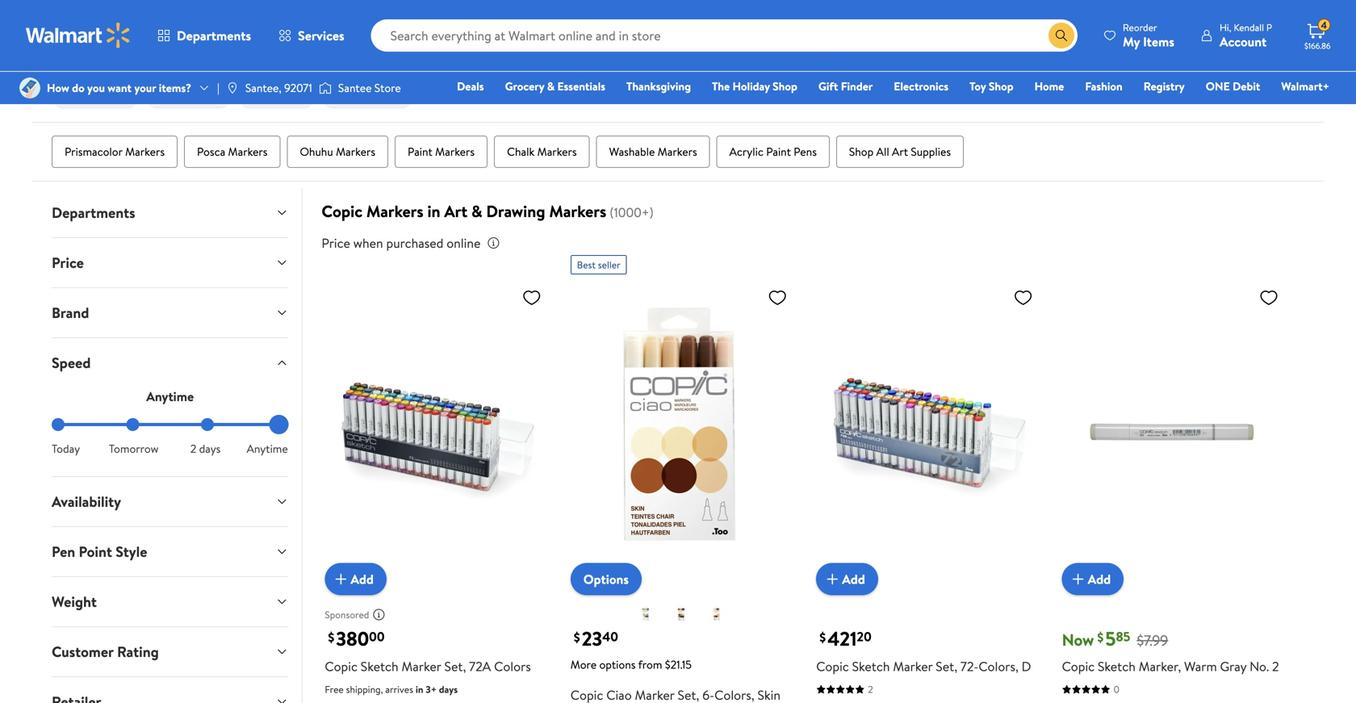 Task type: locate. For each thing, give the bounding box(es) containing it.
sketch inside copic sketch marker set, 72a colors free shipping, arrives in 3+ days
[[361, 658, 399, 675]]

0 horizontal spatial add to cart image
[[331, 570, 351, 589]]

sponsored for ad disclaimer and feedback for ingridsponsoredproducts icon
[[325, 608, 369, 622]]

prismacolor markers
[[65, 144, 165, 160]]

Walmart Site-Wide search field
[[371, 19, 1078, 52]]

store
[[96, 88, 121, 104]]

sponsored up "380"
[[325, 608, 369, 622]]

1 vertical spatial anytime
[[247, 441, 288, 457]]

price up brand
[[52, 253, 84, 273]]

pen
[[52, 542, 75, 562]]

2 $ from the left
[[574, 628, 580, 646]]

essentials
[[557, 78, 605, 94]]

1 horizontal spatial add to cart image
[[823, 570, 842, 589]]

add button up 5
[[1062, 563, 1124, 595]]

best
[[1186, 87, 1211, 105], [577, 258, 596, 272]]

sketch for copic sketch marker set, 72-colors, d
[[852, 658, 890, 675]]

1 $ from the left
[[328, 628, 334, 646]]

options
[[583, 570, 629, 588]]

set, left the 72a
[[444, 658, 466, 675]]

2 right no.
[[1272, 658, 1279, 675]]

markers left chalk
[[435, 144, 475, 160]]

2 paint from the left
[[766, 144, 791, 160]]

washable markers
[[609, 144, 697, 160]]

$ inside $ 421 20
[[819, 628, 826, 646]]

markers right posca on the left
[[228, 144, 268, 160]]

1 horizontal spatial art
[[892, 144, 908, 160]]

1 vertical spatial price
[[52, 253, 84, 273]]

1 horizontal spatial shop
[[849, 144, 874, 160]]

2 vertical spatial 2
[[868, 683, 873, 696]]

price inside dropdown button
[[52, 253, 84, 273]]

2
[[190, 441, 196, 457], [1272, 658, 1279, 675], [868, 683, 873, 696]]

anytime down anytime option
[[247, 441, 288, 457]]

3 add from the left
[[1088, 570, 1111, 588]]

set, inside copic sketch marker set, 72a colors free shipping, arrives in 3+ days
[[444, 658, 466, 675]]

2 horizontal spatial add button
[[1062, 563, 1124, 595]]

marker left 72-
[[893, 658, 933, 675]]

best right the by
[[1186, 87, 1211, 105]]

$21.15
[[665, 657, 692, 673]]

speed tab
[[39, 338, 301, 388]]

1 horizontal spatial |
[[1180, 87, 1183, 105]]

weight
[[52, 592, 97, 612]]

paint
[[408, 144, 433, 160], [766, 144, 791, 160]]

 image for santee, 92071
[[226, 82, 239, 94]]

& up online
[[471, 200, 482, 222]]

1 horizontal spatial departments
[[177, 27, 251, 44]]

$ for 421
[[819, 628, 826, 646]]

1 vertical spatial art
[[444, 200, 468, 222]]

copic down the 421
[[816, 658, 849, 675]]

$ inside $ 23 40
[[574, 628, 580, 646]]

marker for 72-
[[893, 658, 933, 675]]

art up online
[[444, 200, 468, 222]]

2 sketch from the left
[[852, 658, 890, 675]]

sketch down 20
[[852, 658, 890, 675]]

2 add button from the left
[[816, 563, 878, 595]]

(1000+)
[[610, 203, 654, 221]]

1 horizontal spatial add
[[842, 570, 865, 588]]

3 $ from the left
[[819, 628, 826, 646]]

0 horizontal spatial set,
[[444, 658, 466, 675]]

departments inside tab
[[52, 203, 135, 223]]

1 horizontal spatial anytime
[[247, 441, 288, 457]]

$ left 5
[[1097, 628, 1104, 646]]

shop right toy
[[989, 78, 1014, 94]]

2 set, from the left
[[936, 658, 957, 675]]

departments button
[[144, 16, 265, 55], [39, 188, 301, 237]]

copic markers in art & drawing markers (1000+)
[[322, 200, 654, 222]]

markers right chalk
[[537, 144, 577, 160]]

options
[[599, 657, 636, 673]]

departments down the prismacolor
[[52, 203, 135, 223]]

walmart+ link
[[1274, 77, 1337, 95]]

0 horizontal spatial sketch
[[361, 658, 399, 675]]

how
[[47, 80, 69, 96]]

customer rating tab
[[39, 627, 301, 677]]

1 horizontal spatial price
[[322, 234, 350, 252]]

0 horizontal spatial sponsored
[[325, 608, 369, 622]]

1 horizontal spatial sketch
[[852, 658, 890, 675]]

& right grocery
[[547, 78, 555, 94]]

$ inside the "now $ 5 85 $7.99 copic sketch marker, warm gray no. 2"
[[1097, 628, 1104, 646]]

marker
[[402, 658, 441, 675], [893, 658, 933, 675]]

1 set, from the left
[[444, 658, 466, 675]]

add to cart image
[[331, 570, 351, 589], [823, 570, 842, 589], [1068, 570, 1088, 589]]

price button
[[39, 238, 301, 287]]

speed button
[[39, 338, 301, 388]]

the holiday shop link
[[705, 77, 805, 95]]

1 horizontal spatial best
[[1186, 87, 1211, 105]]

 image left santee,
[[226, 82, 239, 94]]

fashion
[[1085, 78, 1123, 94]]

copic ciao marker set, 6-colors, skin tones image
[[571, 281, 794, 583]]

anytime inside how fast do you want your order? option group
[[247, 441, 288, 457]]

1 horizontal spatial sponsored
[[1244, 36, 1288, 50]]

Search search field
[[371, 19, 1078, 52]]

0 horizontal spatial add button
[[325, 563, 387, 595]]

2 down 20
[[868, 683, 873, 696]]

20
[[857, 628, 872, 646]]

add for $7.99
[[1088, 570, 1111, 588]]

add up 20
[[842, 570, 865, 588]]

customer
[[52, 642, 114, 662]]

0 horizontal spatial paint
[[408, 144, 433, 160]]

shop right 'holiday'
[[773, 78, 797, 94]]

1 vertical spatial sponsored
[[325, 608, 369, 622]]

4 $ from the left
[[1097, 628, 1104, 646]]

markers up price when purchased online
[[366, 200, 424, 222]]

1 horizontal spatial in
[[427, 200, 440, 222]]

2 add to cart image from the left
[[823, 570, 842, 589]]

0 horizontal spatial in
[[416, 683, 423, 696]]

2 days
[[190, 441, 221, 457]]

sort and filter section element
[[32, 70, 1324, 122]]

add to cart image up the now
[[1068, 570, 1088, 589]]

services button
[[265, 16, 358, 55]]

paint markers
[[408, 144, 475, 160]]

add to favorites list, copic ciao marker set, 6-colors, skin tones image
[[768, 287, 787, 308]]

walmart+
[[1281, 78, 1330, 94]]

1 vertical spatial departments
[[52, 203, 135, 223]]

1 sketch from the left
[[361, 658, 399, 675]]

0 horizontal spatial  image
[[226, 82, 239, 94]]

3 add button from the left
[[1062, 563, 1124, 595]]

1 vertical spatial in
[[416, 683, 423, 696]]

thanksgiving link
[[619, 77, 698, 95]]

1 horizontal spatial &
[[547, 78, 555, 94]]

None range field
[[52, 423, 289, 426]]

grocery
[[505, 78, 544, 94]]

sketch up 0
[[1098, 658, 1136, 675]]

add to cart image up the 421
[[823, 570, 842, 589]]

days
[[199, 441, 221, 457], [439, 683, 458, 696]]

ohuhu
[[300, 144, 333, 160]]

add up ad disclaimer and feedback for ingridsponsoredproducts icon
[[351, 570, 374, 588]]

3 sketch from the left
[[1098, 658, 1136, 675]]

0 vertical spatial sponsored
[[1244, 36, 1288, 50]]

warm
[[1184, 658, 1217, 675]]

1 vertical spatial best
[[577, 258, 596, 272]]

marker inside copic sketch marker set, 72a colors free shipping, arrives in 3+ days
[[402, 658, 441, 675]]

1 horizontal spatial set,
[[936, 658, 957, 675]]

add button up $ 421 20
[[816, 563, 878, 595]]

registry link
[[1136, 77, 1192, 95]]

shop
[[773, 78, 797, 94], [989, 78, 1014, 94], [849, 144, 874, 160]]

$7.99
[[1137, 630, 1168, 651]]

0 vertical spatial in
[[427, 200, 440, 222]]

23
[[582, 625, 602, 652]]

0 vertical spatial days
[[199, 441, 221, 457]]

&
[[547, 78, 555, 94], [471, 200, 482, 222]]

price tab
[[39, 238, 301, 287]]

in-store button
[[52, 83, 139, 109]]

$ left the 421
[[819, 628, 826, 646]]

price left when
[[322, 234, 350, 252]]

markers right the prismacolor
[[125, 144, 165, 160]]

gift finder link
[[811, 77, 880, 95]]

1 vertical spatial days
[[439, 683, 458, 696]]

0 horizontal spatial anytime
[[146, 388, 194, 405]]

customer rating
[[52, 642, 159, 662]]

shop left all
[[849, 144, 874, 160]]

add to favorites list, copic sketch marker, warm gray no. 2 image
[[1259, 287, 1279, 308]]

0 horizontal spatial days
[[199, 441, 221, 457]]

0 vertical spatial art
[[892, 144, 908, 160]]

0 horizontal spatial marker
[[402, 658, 441, 675]]

1 vertical spatial 2
[[1272, 658, 1279, 675]]

fashion link
[[1078, 77, 1130, 95]]

art
[[892, 144, 908, 160], [444, 200, 468, 222]]

chalk
[[507, 144, 535, 160]]

| right the by
[[1180, 87, 1183, 105]]

departments up items?
[[177, 27, 251, 44]]

sketch up shipping, on the left
[[361, 658, 399, 675]]

sketch inside the "now $ 5 85 $7.99 copic sketch marker, warm gray no. 2"
[[1098, 658, 1136, 675]]

primary image
[[672, 604, 691, 624]]

brand
[[52, 303, 89, 323]]

point
[[79, 542, 112, 562]]

1 vertical spatial &
[[471, 200, 482, 222]]

$ left the 23
[[574, 628, 580, 646]]

$ for 23
[[574, 628, 580, 646]]

0 horizontal spatial |
[[217, 80, 219, 96]]

copic sketch marker set, 72-colors, d
[[816, 658, 1031, 675]]

2 horizontal spatial 2
[[1272, 658, 1279, 675]]

customer rating button
[[39, 627, 301, 677]]

copic inside copic sketch marker set, 72a colors free shipping, arrives in 3+ days
[[325, 658, 358, 675]]

ohuhu markers link
[[287, 136, 388, 168]]

price
[[322, 234, 350, 252], [52, 253, 84, 273]]

art right all
[[892, 144, 908, 160]]

deals link
[[450, 77, 491, 95]]

0 vertical spatial departments
[[177, 27, 251, 44]]

add to cart image up "380"
[[331, 570, 351, 589]]

1 add from the left
[[351, 570, 374, 588]]

$ 421 20
[[819, 625, 872, 652]]

anytime up how fast do you want your order? option group
[[146, 388, 194, 405]]

acrylic
[[729, 144, 764, 160]]

best match button
[[1183, 85, 1304, 107]]

days up availability tab
[[199, 441, 221, 457]]

2 marker from the left
[[893, 658, 933, 675]]

copic up free
[[325, 658, 358, 675]]

departments tab
[[39, 188, 301, 237]]

markers right washable
[[658, 144, 697, 160]]

1 horizontal spatial add button
[[816, 563, 878, 595]]

 image right 92071
[[319, 80, 332, 96]]

1 horizontal spatial  image
[[319, 80, 332, 96]]

shop all art supplies
[[849, 144, 951, 160]]

best left seller
[[577, 258, 596, 272]]

2 up availability tab
[[190, 441, 196, 457]]

5
[[1105, 625, 1116, 652]]

sponsored for ad disclaimer and feedback for skylinedisplayad icon
[[1244, 36, 1288, 50]]

1 marker from the left
[[402, 658, 441, 675]]

2 horizontal spatial add
[[1088, 570, 1111, 588]]

weight tab
[[39, 577, 301, 626]]

2 add from the left
[[842, 570, 865, 588]]

40
[[602, 628, 618, 646]]

ad disclaimer and feedback for skylinedisplayad image
[[1292, 36, 1304, 49]]

sponsored
[[1244, 36, 1288, 50], [325, 608, 369, 622]]

markers for copic
[[366, 200, 424, 222]]

copic up when
[[322, 200, 362, 222]]

1 add button from the left
[[325, 563, 387, 595]]

sponsored down the p
[[1244, 36, 1288, 50]]

72a
[[469, 658, 491, 675]]

 image
[[19, 77, 40, 98]]

now
[[1062, 629, 1094, 651]]

marker for 72a
[[402, 658, 441, 675]]

0 vertical spatial best
[[1186, 87, 1211, 105]]

 image for santee store
[[319, 80, 332, 96]]

santee, 92071
[[245, 80, 312, 96]]

brand tab
[[39, 288, 301, 337]]

markers right ohuhu
[[336, 144, 375, 160]]

0 vertical spatial price
[[322, 234, 350, 252]]

seller
[[598, 258, 620, 272]]

2 inside how fast do you want your order? option group
[[190, 441, 196, 457]]

4
[[1321, 18, 1327, 32]]

debit
[[1233, 78, 1260, 94]]

0 vertical spatial departments button
[[144, 16, 265, 55]]

1 horizontal spatial paint
[[766, 144, 791, 160]]

$ left "380"
[[328, 628, 334, 646]]

in
[[427, 200, 440, 222], [416, 683, 423, 696]]

1 horizontal spatial 2
[[868, 683, 873, 696]]

santee
[[338, 80, 372, 96]]

today
[[52, 441, 80, 457]]

0 horizontal spatial add
[[351, 570, 374, 588]]

3 add to cart image from the left
[[1068, 570, 1088, 589]]

add up 5
[[1088, 570, 1111, 588]]

add button for 421
[[816, 563, 878, 595]]

price for price when purchased online
[[322, 234, 350, 252]]

0 horizontal spatial price
[[52, 253, 84, 273]]

2 horizontal spatial add to cart image
[[1068, 570, 1088, 589]]

copic for 72-
[[816, 658, 849, 675]]

best inside sort by | best match
[[1186, 87, 1211, 105]]

in up the purchased
[[427, 200, 440, 222]]

marker up 3+
[[402, 658, 441, 675]]

grocery & essentials
[[505, 78, 605, 94]]

$ inside $ 380 00
[[328, 628, 334, 646]]

one
[[1206, 78, 1230, 94]]

2 horizontal spatial sketch
[[1098, 658, 1136, 675]]

2 horizontal spatial shop
[[989, 78, 1014, 94]]

toy
[[970, 78, 986, 94]]

2 for 2
[[868, 683, 873, 696]]

add button up ad disclaimer and feedback for ingridsponsoredproducts icon
[[325, 563, 387, 595]]

departments button up price tab
[[39, 188, 301, 237]]

online
[[447, 234, 481, 252]]

markers inside 'link'
[[125, 144, 165, 160]]

| right items?
[[217, 80, 219, 96]]

0 vertical spatial 2
[[190, 441, 196, 457]]

free
[[325, 683, 344, 696]]

copic inside the "now $ 5 85 $7.99 copic sketch marker, warm gray no. 2"
[[1062, 658, 1095, 675]]

3+
[[426, 683, 437, 696]]

 image
[[319, 80, 332, 96], [226, 82, 239, 94]]

1 horizontal spatial days
[[439, 683, 458, 696]]

departments button up items?
[[144, 16, 265, 55]]

tab
[[39, 677, 301, 703]]

Tomorrow radio
[[126, 418, 139, 431]]

acrylic paint pens
[[729, 144, 817, 160]]

items
[[1143, 33, 1174, 50]]

0 horizontal spatial departments
[[52, 203, 135, 223]]

how do you want your items?
[[47, 80, 191, 96]]

markers for paint
[[435, 144, 475, 160]]

days right 3+
[[439, 683, 458, 696]]

washable markers link
[[596, 136, 710, 168]]

0 horizontal spatial 2
[[190, 441, 196, 457]]

set, left 72-
[[936, 658, 957, 675]]

1 horizontal spatial marker
[[893, 658, 933, 675]]

None radio
[[201, 418, 214, 431]]

availability button
[[39, 477, 301, 526]]

copic down the now
[[1062, 658, 1095, 675]]

in left 3+
[[416, 683, 423, 696]]

shop all art supplies link
[[836, 136, 964, 168]]

set, for 72a
[[444, 658, 466, 675]]



Task type: vqa. For each thing, say whether or not it's contained in the screenshot.
Details Button
no



Task type: describe. For each thing, give the bounding box(es) containing it.
prismacolor
[[65, 144, 122, 160]]

0 horizontal spatial art
[[444, 200, 468, 222]]

copic sketch marker set, 72a colors image
[[325, 281, 548, 583]]

markers for posca
[[228, 144, 268, 160]]

markers for ohuhu
[[336, 144, 375, 160]]

want
[[108, 80, 132, 96]]

deals
[[457, 78, 484, 94]]

2 inside the "now $ 5 85 $7.99 copic sketch marker, warm gray no. 2"
[[1272, 658, 1279, 675]]

tomorrow
[[109, 441, 159, 457]]

1 paint from the left
[[408, 144, 433, 160]]

0 vertical spatial &
[[547, 78, 555, 94]]

sketch for copic sketch marker set, 72a colors free shipping, arrives in 3+ days
[[361, 658, 399, 675]]

speed
[[52, 353, 91, 373]]

pen point style tab
[[39, 527, 301, 576]]

toy shop link
[[962, 77, 1021, 95]]

markers for washable
[[658, 144, 697, 160]]

no.
[[1250, 658, 1269, 675]]

more
[[571, 657, 597, 673]]

electronics link
[[887, 77, 956, 95]]

availability
[[52, 492, 121, 512]]

the
[[712, 78, 730, 94]]

electronics
[[894, 78, 949, 94]]

ohuhu markers
[[300, 144, 375, 160]]

add to cart image for $7.99
[[1068, 570, 1088, 589]]

copic sketch marker set, 72-colors, d image
[[816, 281, 1039, 583]]

in-store
[[82, 88, 121, 104]]

markers for chalk
[[537, 144, 577, 160]]

legal information image
[[487, 237, 500, 250]]

days inside how fast do you want your order? option group
[[199, 441, 221, 457]]

85
[[1116, 628, 1130, 646]]

store
[[374, 80, 401, 96]]

walmart image
[[26, 23, 131, 48]]

when
[[353, 234, 383, 252]]

purchased
[[386, 234, 443, 252]]

72-
[[961, 658, 979, 675]]

price for price
[[52, 253, 84, 273]]

Today radio
[[52, 418, 65, 431]]

chalk markers link
[[494, 136, 590, 168]]

rating
[[117, 642, 159, 662]]

shop inside "link"
[[989, 78, 1014, 94]]

1 add to cart image from the left
[[331, 570, 351, 589]]

0 horizontal spatial shop
[[773, 78, 797, 94]]

acrylic paint pens link
[[717, 136, 830, 168]]

hi,
[[1220, 21, 1231, 34]]

registry
[[1144, 78, 1185, 94]]

| inside sort by | best match
[[1180, 87, 1183, 105]]

0 vertical spatial anytime
[[146, 388, 194, 405]]

chalk markers
[[507, 144, 577, 160]]

washable
[[609, 144, 655, 160]]

add button for $7.99
[[1062, 563, 1124, 595]]

add for 421
[[842, 570, 865, 588]]

ad disclaimer and feedback for ingridsponsoredproducts image
[[372, 608, 385, 621]]

2 for 2 days
[[190, 441, 196, 457]]

pen point style
[[52, 542, 147, 562]]

sort
[[1133, 87, 1157, 105]]

posca
[[197, 144, 225, 160]]

you
[[87, 80, 105, 96]]

days inside copic sketch marker set, 72a colors free shipping, arrives in 3+ days
[[439, 683, 458, 696]]

$ 23 40
[[574, 625, 618, 652]]

style
[[116, 542, 147, 562]]

breadcrumb element
[[32, 0, 1311, 25]]

thanksgiving
[[626, 78, 691, 94]]

santee store
[[338, 80, 401, 96]]

skin image
[[707, 604, 727, 624]]

grocery & essentials link
[[498, 77, 613, 95]]

markers left the (1000+)
[[549, 200, 606, 222]]

gray
[[1220, 658, 1247, 675]]

0 horizontal spatial &
[[471, 200, 482, 222]]

gift
[[818, 78, 838, 94]]

match
[[1214, 87, 1250, 105]]

colors,
[[979, 658, 1019, 675]]

add to favorites list, copic sketch marker set, 72-colors, d image
[[1014, 287, 1033, 308]]

availability tab
[[39, 477, 301, 526]]

copic for 72a
[[325, 658, 358, 675]]

brights image
[[636, 604, 655, 624]]

copic for &
[[322, 200, 362, 222]]

weight button
[[39, 577, 301, 626]]

kendall
[[1234, 21, 1264, 34]]

santee,
[[245, 80, 282, 96]]

arrives
[[385, 683, 413, 696]]

in inside copic sketch marker set, 72a colors free shipping, arrives in 3+ days
[[416, 683, 423, 696]]

$ for 380
[[328, 628, 334, 646]]

set, for 72-
[[936, 658, 957, 675]]

brand button
[[39, 288, 301, 337]]

options link
[[571, 563, 642, 595]]

copic sketch marker, warm gray no. 2 image
[[1062, 281, 1285, 583]]

gift finder
[[818, 78, 873, 94]]

0 horizontal spatial best
[[577, 258, 596, 272]]

add to favorites list, copic sketch marker set, 72a colors image
[[522, 287, 541, 308]]

421
[[828, 625, 857, 652]]

marker,
[[1139, 658, 1181, 675]]

best seller
[[577, 258, 620, 272]]

more options from $21.15
[[571, 657, 692, 673]]

items?
[[159, 80, 191, 96]]

1 vertical spatial departments button
[[39, 188, 301, 237]]

380
[[336, 625, 369, 652]]

now $ 5 85 $7.99 copic sketch marker, warm gray no. 2
[[1062, 625, 1279, 675]]

pens
[[794, 144, 817, 160]]

markers for prismacolor
[[125, 144, 165, 160]]

$ 380 00
[[328, 625, 385, 652]]

shipping,
[[346, 683, 383, 696]]

Anytime radio
[[276, 418, 288, 431]]

the holiday shop
[[712, 78, 797, 94]]

supplies
[[911, 144, 951, 160]]

reorder my items
[[1123, 21, 1174, 50]]

0
[[1114, 683, 1120, 696]]

one debit
[[1206, 78, 1260, 94]]

colors
[[494, 658, 531, 675]]

search icon image
[[1055, 29, 1068, 42]]

sort by | best match
[[1133, 87, 1250, 105]]

paint markers link
[[395, 136, 488, 168]]

00
[[369, 628, 385, 646]]

how fast do you want your order? option group
[[52, 418, 289, 457]]

add to cart image for 421
[[823, 570, 842, 589]]



